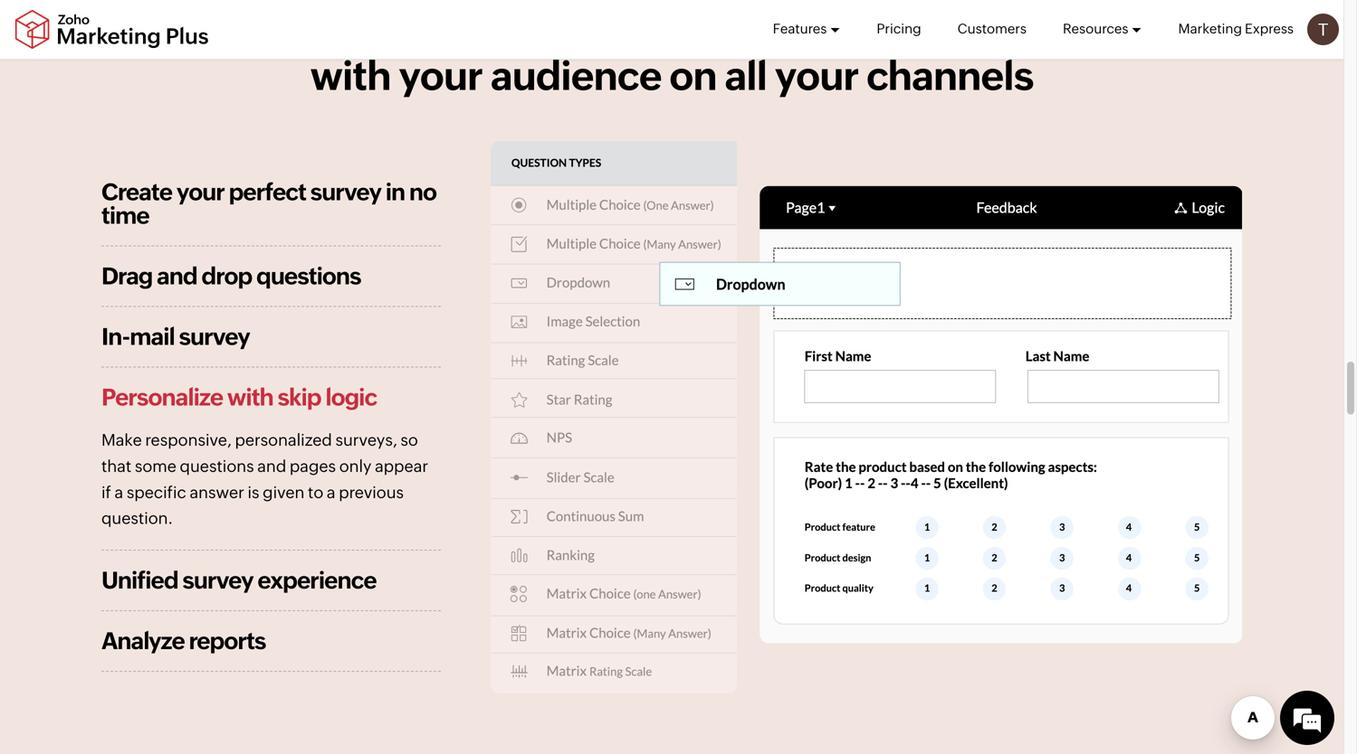 Task type: vqa. For each thing, say whether or not it's contained in the screenshot.
the bottommost "AND"
yes



Task type: locate. For each thing, give the bounding box(es) containing it.
create surveys in minutes and share them with your audience on all your channels
[[288, 13, 1055, 98]]

1 horizontal spatial create
[[288, 13, 411, 59]]

features
[[773, 21, 827, 37]]

in-mail survey
[[101, 324, 250, 350]]

marketing express
[[1178, 21, 1294, 37]]

create
[[288, 13, 411, 59], [101, 179, 172, 206]]

audience
[[490, 53, 661, 98]]

on
[[669, 53, 717, 98]]

all
[[725, 53, 767, 98]]

1 vertical spatial create
[[101, 179, 172, 206]]

features link
[[773, 0, 840, 58]]

logic
[[325, 384, 377, 411]]

share
[[848, 13, 951, 59]]

1 horizontal spatial and
[[257, 458, 286, 476]]

so
[[401, 432, 418, 450]]

1 horizontal spatial questions
[[256, 263, 361, 290]]

0 horizontal spatial your
[[176, 179, 224, 206]]

specific
[[127, 484, 186, 502]]

drop
[[201, 263, 252, 290]]

a right if
[[115, 484, 123, 502]]

personalized
[[235, 432, 332, 450]]

0 horizontal spatial questions
[[180, 458, 254, 476]]

0 horizontal spatial a
[[115, 484, 123, 502]]

survey
[[310, 179, 381, 206], [179, 324, 250, 350], [182, 567, 253, 594]]

0 vertical spatial in
[[570, 13, 604, 59]]

create inside create surveys in minutes and share them with your audience on all your channels
[[288, 13, 411, 59]]

1 vertical spatial in
[[385, 179, 405, 206]]

1 a from the left
[[115, 484, 123, 502]]

0 vertical spatial and
[[770, 13, 841, 59]]

0 horizontal spatial create
[[101, 179, 172, 206]]

your
[[399, 53, 483, 98], [775, 53, 859, 98], [176, 179, 224, 206]]

0 vertical spatial survey
[[310, 179, 381, 206]]

1 horizontal spatial with
[[310, 53, 391, 98]]

2 vertical spatial and
[[257, 458, 286, 476]]

0 horizontal spatial and
[[157, 263, 197, 290]]

analyze
[[101, 628, 184, 655]]

terry turtle image
[[1307, 14, 1339, 45]]

time
[[101, 202, 149, 229]]

surveys,
[[335, 432, 397, 450]]

experience
[[257, 567, 376, 594]]

in-
[[101, 324, 130, 350]]

create inside create your perfect survey in no time
[[101, 179, 172, 206]]

a right to
[[327, 484, 335, 502]]

0 horizontal spatial with
[[227, 384, 273, 411]]

0 vertical spatial create
[[288, 13, 411, 59]]

0 horizontal spatial in
[[385, 179, 405, 206]]

in inside create your perfect survey in no time
[[385, 179, 405, 206]]

questions inside make responsive, personalized surveys, so that some questions and pages only appear if a specific answer is given to a previous question.
[[180, 458, 254, 476]]

resources
[[1063, 21, 1128, 37]]

1 horizontal spatial in
[[570, 13, 604, 59]]

unified survey experience
[[101, 567, 376, 594]]

surveys
[[419, 13, 562, 59]]

0 vertical spatial questions
[[256, 263, 361, 290]]

them
[[958, 13, 1055, 59]]

is
[[248, 484, 259, 502]]

0 vertical spatial with
[[310, 53, 391, 98]]

and
[[770, 13, 841, 59], [157, 263, 197, 290], [257, 458, 286, 476]]

1 vertical spatial with
[[227, 384, 273, 411]]

questions
[[256, 263, 361, 290], [180, 458, 254, 476]]

and right 'all'
[[770, 13, 841, 59]]

with inside create surveys in minutes and share them with your audience on all your channels
[[310, 53, 391, 98]]

with
[[310, 53, 391, 98], [227, 384, 273, 411]]

survey inside create your perfect survey in no time
[[310, 179, 381, 206]]

and down personalized
[[257, 458, 286, 476]]

in
[[570, 13, 604, 59], [385, 179, 405, 206]]

survey down drop
[[179, 324, 250, 350]]

question.
[[101, 510, 173, 528]]

a
[[115, 484, 123, 502], [327, 484, 335, 502]]

survey up reports
[[182, 567, 253, 594]]

unified
[[101, 567, 178, 594]]

2 horizontal spatial and
[[770, 13, 841, 59]]

1 vertical spatial questions
[[180, 458, 254, 476]]

2 a from the left
[[327, 484, 335, 502]]

analyze reports
[[101, 628, 266, 655]]

resources link
[[1063, 0, 1142, 58]]

if
[[101, 484, 111, 502]]

answer
[[190, 484, 244, 502]]

questions up answer
[[180, 458, 254, 476]]

create your perfect survey in no time
[[101, 179, 436, 229]]

questions right drop
[[256, 263, 361, 290]]

and left drop
[[157, 263, 197, 290]]

1 horizontal spatial a
[[327, 484, 335, 502]]

2 vertical spatial survey
[[182, 567, 253, 594]]

personalize
[[101, 384, 223, 411]]

create for create your perfect survey in no time
[[101, 179, 172, 206]]

survey left no
[[310, 179, 381, 206]]



Task type: describe. For each thing, give the bounding box(es) containing it.
customers
[[957, 21, 1027, 37]]

1 horizontal spatial your
[[399, 53, 483, 98]]

perfect
[[229, 179, 306, 206]]

pricing link
[[877, 0, 921, 58]]

express
[[1245, 21, 1294, 37]]

no
[[409, 179, 436, 206]]

create for create surveys in minutes and share them with your audience on all your channels
[[288, 13, 411, 59]]

1 vertical spatial and
[[157, 263, 197, 290]]

in inside create surveys in minutes and share them with your audience on all your channels
[[570, 13, 604, 59]]

marketing express link
[[1178, 0, 1294, 58]]

survey marketing image
[[491, 141, 1242, 694]]

drag and drop questions
[[101, 263, 361, 290]]

1 vertical spatial survey
[[179, 324, 250, 350]]

that
[[101, 458, 131, 476]]

previous
[[339, 484, 404, 502]]

channels
[[866, 53, 1033, 98]]

pricing
[[877, 21, 921, 37]]

appear
[[375, 458, 428, 476]]

to
[[308, 484, 323, 502]]

2 horizontal spatial your
[[775, 53, 859, 98]]

marketing
[[1178, 21, 1242, 37]]

make responsive, personalized surveys, so that some questions and pages only appear if a specific answer is given to a previous question.
[[101, 432, 428, 528]]

personalize with skip logic
[[101, 384, 377, 411]]

zoho marketingplus logo image
[[14, 10, 210, 49]]

mail
[[130, 324, 175, 350]]

some
[[135, 458, 176, 476]]

only
[[339, 458, 372, 476]]

skip
[[277, 384, 321, 411]]

given
[[263, 484, 305, 502]]

drag
[[101, 263, 152, 290]]

pages
[[290, 458, 336, 476]]

customers link
[[957, 0, 1027, 58]]

and inside make responsive, personalized surveys, so that some questions and pages only appear if a specific answer is given to a previous question.
[[257, 458, 286, 476]]

your inside create your perfect survey in no time
[[176, 179, 224, 206]]

responsive,
[[145, 432, 232, 450]]

and inside create surveys in minutes and share them with your audience on all your channels
[[770, 13, 841, 59]]

minutes
[[612, 13, 762, 59]]

make
[[101, 432, 142, 450]]

reports
[[189, 628, 266, 655]]



